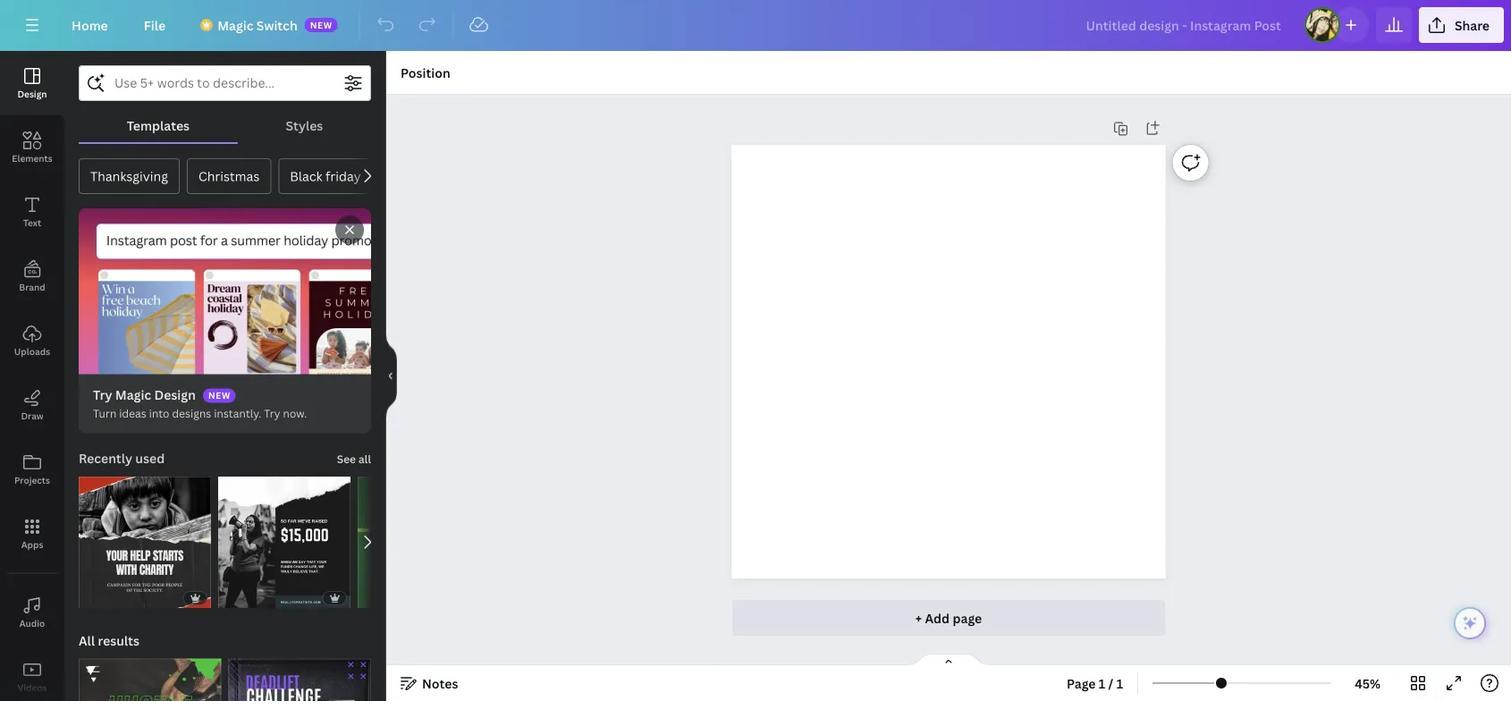 Task type: describe. For each thing, give the bounding box(es) containing it.
fresh green sports instagram post group
[[79, 648, 221, 701]]

share
[[1455, 17, 1490, 34]]

used
[[135, 450, 165, 467]]

see all button
[[335, 441, 373, 476]]

Design title text field
[[1072, 7, 1298, 43]]

position
[[401, 64, 451, 81]]

1 vertical spatial design
[[154, 386, 196, 403]]

recently used button
[[77, 441, 167, 476]]

magic inside main menu bar
[[218, 17, 254, 34]]

projects button
[[0, 437, 64, 502]]

draw button
[[0, 373, 64, 437]]

black and red photo heavy famine / poverty crisis instagram post image
[[79, 476, 211, 609]]

apps button
[[0, 502, 64, 566]]

share button
[[1419, 7, 1505, 43]]

black friday button
[[278, 158, 373, 194]]

1 vertical spatial magic
[[115, 386, 151, 403]]

turn
[[93, 406, 117, 421]]

design inside button
[[17, 88, 47, 100]]

elements
[[12, 152, 53, 164]]

videos button
[[0, 645, 64, 701]]

try magic design
[[93, 386, 196, 403]]

christmas
[[198, 168, 260, 185]]

file button
[[129, 7, 180, 43]]

show pages image
[[906, 653, 992, 667]]

see
[[337, 452, 356, 467]]

home
[[72, 17, 108, 34]]

Use 5+ words to describe... search field
[[114, 66, 335, 100]]

45% button
[[1339, 669, 1397, 698]]

into
[[149, 406, 169, 421]]

page
[[953, 610, 982, 627]]

file
[[144, 17, 166, 34]]

designs
[[172, 406, 211, 421]]

design button
[[0, 51, 64, 115]]

page
[[1067, 675, 1096, 692]]

instagram post for a summer holiday promo image
[[79, 208, 371, 374]]

add
[[925, 610, 950, 627]]

black and white community fund raised instagram post group
[[218, 466, 351, 609]]

black friday
[[290, 168, 361, 185]]

canva assistant image
[[1461, 614, 1480, 633]]

styles
[[286, 117, 323, 134]]

+ add page
[[916, 610, 982, 627]]

45%
[[1355, 675, 1381, 692]]

side panel tab list
[[0, 51, 64, 701]]

all
[[79, 632, 95, 649]]

main menu bar
[[0, 0, 1512, 51]]

2 1 from the left
[[1117, 675, 1124, 692]]

recently used
[[79, 450, 165, 467]]

ideas
[[119, 406, 146, 421]]

thanksgiving button
[[79, 158, 180, 194]]

text
[[23, 216, 41, 229]]

1 vertical spatial try
[[264, 406, 280, 421]]

all results
[[79, 632, 139, 649]]

1 1 from the left
[[1099, 675, 1106, 692]]

new inside main menu bar
[[310, 19, 333, 31]]



Task type: vqa. For each thing, say whether or not it's contained in the screenshot.
Top level navigation element
no



Task type: locate. For each thing, give the bounding box(es) containing it.
page 1 / 1
[[1067, 675, 1124, 692]]

new up instantly.
[[208, 389, 231, 401]]

green modern fundraising instagram post image
[[358, 476, 490, 609]]

christmas button
[[187, 158, 271, 194]]

0 vertical spatial magic
[[218, 17, 254, 34]]

projects
[[14, 474, 50, 486]]

0 vertical spatial design
[[17, 88, 47, 100]]

friday
[[326, 168, 361, 185]]

black and red photo heavy famine / poverty crisis instagram post group
[[79, 466, 211, 609]]

1 horizontal spatial 1
[[1117, 675, 1124, 692]]

0 horizontal spatial new
[[208, 389, 231, 401]]

+
[[916, 610, 922, 627]]

0 horizontal spatial design
[[17, 88, 47, 100]]

brand button
[[0, 244, 64, 309]]

switch
[[257, 17, 298, 34]]

uploads
[[14, 345, 50, 357]]

0 vertical spatial new
[[310, 19, 333, 31]]

templates button
[[79, 108, 238, 142]]

black and white community fund raised instagram post image
[[218, 476, 351, 609]]

recently
[[79, 450, 132, 467]]

elements button
[[0, 115, 64, 180]]

home link
[[57, 7, 122, 43]]

magic switch
[[218, 17, 298, 34]]

try
[[93, 386, 112, 403], [264, 406, 280, 421]]

results
[[98, 632, 139, 649]]

styles button
[[238, 108, 371, 142]]

0 vertical spatial try
[[93, 386, 112, 403]]

instantly.
[[214, 406, 261, 421]]

thanksgiving
[[90, 168, 168, 185]]

design up into
[[154, 386, 196, 403]]

1 horizontal spatial try
[[264, 406, 280, 421]]

0 horizontal spatial 1
[[1099, 675, 1106, 692]]

0 horizontal spatial try
[[93, 386, 112, 403]]

black
[[290, 168, 323, 185]]

0 horizontal spatial magic
[[115, 386, 151, 403]]

uploads button
[[0, 309, 64, 373]]

black purple dynamic gym deadlift challenge instagram post group
[[229, 648, 371, 701]]

1 vertical spatial new
[[208, 389, 231, 401]]

notes
[[422, 675, 458, 692]]

apps
[[21, 538, 43, 551]]

design
[[17, 88, 47, 100], [154, 386, 196, 403]]

1 left "/"
[[1099, 675, 1106, 692]]

1 horizontal spatial design
[[154, 386, 196, 403]]

try up turn
[[93, 386, 112, 403]]

+ add page button
[[732, 600, 1166, 636]]

position button
[[394, 58, 458, 87]]

/
[[1109, 675, 1114, 692]]

draw
[[21, 410, 43, 422]]

1 horizontal spatial new
[[310, 19, 333, 31]]

see all
[[337, 452, 371, 467]]

new
[[310, 19, 333, 31], [208, 389, 231, 401]]

magic
[[218, 17, 254, 34], [115, 386, 151, 403]]

templates
[[127, 117, 190, 134]]

1 horizontal spatial magic
[[218, 17, 254, 34]]

try left now.
[[264, 406, 280, 421]]

text button
[[0, 180, 64, 244]]

now.
[[283, 406, 307, 421]]

new right the switch
[[310, 19, 333, 31]]

notes button
[[394, 669, 466, 698]]

videos
[[17, 682, 47, 694]]

1
[[1099, 675, 1106, 692], [1117, 675, 1124, 692]]

turn ideas into designs instantly. try now.
[[93, 406, 307, 421]]

magic left the switch
[[218, 17, 254, 34]]

hide image
[[386, 333, 397, 419]]

magic up ideas on the bottom left of page
[[115, 386, 151, 403]]

design up elements button
[[17, 88, 47, 100]]

brand
[[19, 281, 45, 293]]

black purple dynamic gym deadlift challenge instagram post image
[[229, 659, 371, 701]]

audio
[[19, 617, 45, 629]]

all
[[359, 452, 371, 467]]

audio button
[[0, 581, 64, 645]]

1 right "/"
[[1117, 675, 1124, 692]]



